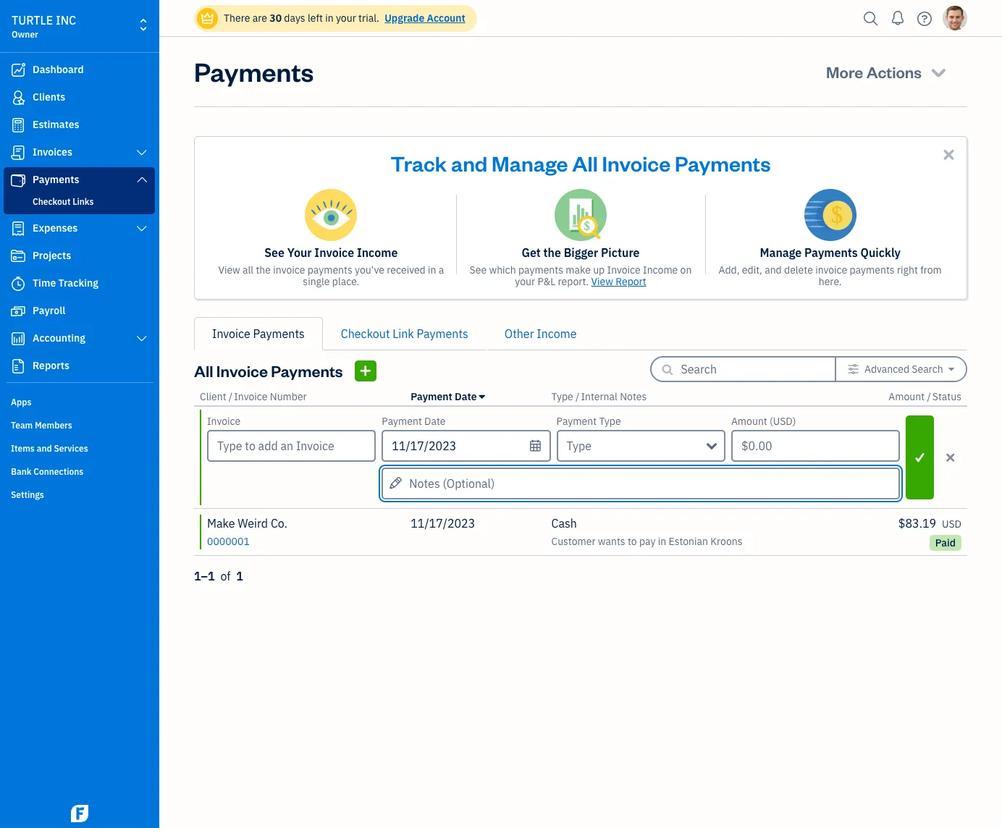 Task type: locate. For each thing, give the bounding box(es) containing it.
turtle inc owner
[[12, 13, 76, 40]]

chevron large down image for payments
[[135, 174, 149, 185]]

all invoice payments
[[194, 361, 343, 381]]

1 horizontal spatial see
[[470, 264, 487, 277]]

1 vertical spatial income
[[643, 264, 678, 277]]

in
[[325, 12, 334, 25], [428, 264, 437, 277], [658, 535, 667, 549]]

payment date
[[411, 391, 477, 404], [382, 415, 446, 428]]

2 chevron large down image from the top
[[135, 174, 149, 185]]

crown image
[[200, 11, 215, 26]]

add a new payment image
[[359, 362, 372, 380]]

received
[[387, 264, 426, 277]]

checkout up expenses
[[33, 196, 71, 207]]

1 chevron large down image from the top
[[135, 147, 149, 159]]

type
[[552, 391, 574, 404], [600, 415, 621, 428], [567, 439, 592, 454]]

of
[[221, 570, 231, 584]]

view inside see your invoice income view all the invoice payments you've received in a single place.
[[218, 264, 240, 277]]

and
[[451, 149, 488, 177], [765, 264, 782, 277], [37, 443, 52, 454]]

more
[[827, 62, 864, 82]]

projects link
[[4, 243, 155, 270]]

2 chevron large down image from the top
[[135, 333, 149, 345]]

1 vertical spatial date
[[425, 415, 446, 428]]

the
[[544, 246, 561, 260], [256, 264, 271, 277]]

2 / from the left
[[576, 391, 580, 404]]

invoice image
[[9, 146, 27, 160]]

1 / from the left
[[229, 391, 233, 404]]

1 horizontal spatial amount
[[889, 391, 925, 404]]

view report
[[592, 275, 647, 288]]

Invoice text field
[[209, 432, 375, 461]]

there
[[224, 12, 250, 25]]

type down the payment type
[[567, 439, 592, 454]]

payment date button
[[411, 391, 485, 404]]

amount down "advanced search"
[[889, 391, 925, 404]]

2 invoice from the left
[[816, 264, 848, 277]]

other income link
[[487, 317, 595, 351]]

payment date left caretdown image at top left
[[411, 391, 477, 404]]

caretdown image
[[949, 364, 955, 375]]

1 vertical spatial payment date
[[382, 415, 446, 428]]

amount left (usd)
[[732, 415, 768, 428]]

client
[[200, 391, 226, 404]]

amount
[[889, 391, 925, 404], [732, 415, 768, 428]]

invoices
[[33, 146, 72, 159]]

estonian
[[669, 535, 709, 549]]

and right the edit,
[[765, 264, 782, 277]]

1 vertical spatial chevron large down image
[[135, 174, 149, 185]]

0 horizontal spatial the
[[256, 264, 271, 277]]

1 horizontal spatial payments
[[519, 264, 564, 277]]

0 vertical spatial chevron large down image
[[135, 147, 149, 159]]

report
[[616, 275, 647, 288]]

in left a
[[428, 264, 437, 277]]

payments inside manage payments quickly add, edit, and delete invoice payments right from here.
[[850, 264, 895, 277]]

checkout link payments
[[341, 327, 469, 341]]

invoice
[[273, 264, 305, 277], [816, 264, 848, 277]]

checkout links link
[[7, 193, 152, 211]]

in right pay
[[658, 535, 667, 549]]

your left trial.
[[336, 12, 356, 25]]

payments down get
[[519, 264, 564, 277]]

chevron large down image
[[135, 223, 149, 235], [135, 333, 149, 345]]

3 / from the left
[[928, 391, 932, 404]]

type for type
[[567, 439, 592, 454]]

owner
[[12, 29, 38, 40]]

all
[[573, 149, 598, 177], [194, 361, 213, 381]]

notifications image
[[887, 4, 910, 33]]

invoice payments link
[[194, 317, 323, 351]]

2 horizontal spatial payments
[[850, 264, 895, 277]]

view right make
[[592, 275, 614, 288]]

0 vertical spatial the
[[544, 246, 561, 260]]

manage inside manage payments quickly add, edit, and delete invoice payments right from here.
[[760, 246, 802, 260]]

2 payments from the left
[[519, 264, 564, 277]]

view left all
[[218, 264, 240, 277]]

payments inside manage payments quickly add, edit, and delete invoice payments right from here.
[[805, 246, 858, 260]]

1 horizontal spatial in
[[428, 264, 437, 277]]

all up client
[[194, 361, 213, 381]]

0 horizontal spatial view
[[218, 264, 240, 277]]

settings
[[11, 490, 44, 501]]

3 payments from the left
[[850, 264, 895, 277]]

(usd)
[[770, 415, 797, 428]]

Amount (USD) text field
[[732, 430, 901, 462]]

1 horizontal spatial manage
[[760, 246, 802, 260]]

1 horizontal spatial checkout
[[341, 327, 390, 341]]

inc
[[56, 13, 76, 28]]

payment down payment date button
[[382, 415, 422, 428]]

chevron large down image inside accounting link
[[135, 333, 149, 345]]

and right items in the left of the page
[[37, 443, 52, 454]]

0 horizontal spatial date
[[425, 415, 446, 428]]

dashboard
[[33, 63, 84, 76]]

in right left
[[325, 12, 334, 25]]

0 horizontal spatial checkout
[[33, 196, 71, 207]]

0 vertical spatial income
[[357, 246, 398, 260]]

your left p&l
[[515, 275, 536, 288]]

apps link
[[4, 391, 155, 413]]

payment date down payment date button
[[382, 415, 446, 428]]

team members
[[11, 420, 72, 431]]

chevron large down image for invoices
[[135, 147, 149, 159]]

dashboard image
[[9, 63, 27, 78]]

notes
[[620, 391, 647, 404]]

0 horizontal spatial payments
[[308, 264, 353, 277]]

and inside 'items and services' link
[[37, 443, 52, 454]]

2 vertical spatial type
[[567, 439, 592, 454]]

time tracking
[[33, 277, 99, 290]]

1 vertical spatial the
[[256, 264, 271, 277]]

estimates link
[[4, 112, 155, 138]]

invoice inside see which payments make up invoice income on your p&l report.
[[608, 264, 641, 277]]

in inside cash customer wants to pay in estonian kroons
[[658, 535, 667, 549]]

0 vertical spatial type
[[552, 391, 574, 404]]

chevron large down image up checkout links link
[[135, 174, 149, 185]]

chevron large down image down payroll link
[[135, 333, 149, 345]]

type for type / internal notes
[[552, 391, 574, 404]]

expense image
[[9, 222, 27, 236]]

quickly
[[861, 246, 901, 260]]

see left the your
[[265, 246, 285, 260]]

invoice inside see your invoice income view all the invoice payments you've received in a single place.
[[273, 264, 305, 277]]

payments
[[308, 264, 353, 277], [519, 264, 564, 277], [850, 264, 895, 277]]

see which payments make up invoice income on your p&l report.
[[470, 264, 692, 288]]

advanced search button
[[837, 358, 967, 381]]

2 vertical spatial in
[[658, 535, 667, 549]]

0 horizontal spatial invoice
[[273, 264, 305, 277]]

payments for income
[[308, 264, 353, 277]]

clients link
[[4, 85, 155, 111]]

team
[[11, 420, 33, 431]]

0 vertical spatial see
[[265, 246, 285, 260]]

see
[[265, 246, 285, 260], [470, 264, 487, 277]]

type down internal
[[600, 415, 621, 428]]

date left caretdown image at top left
[[455, 391, 477, 404]]

picture
[[601, 246, 640, 260]]

items
[[11, 443, 35, 454]]

1 horizontal spatial income
[[537, 327, 577, 341]]

checkout for checkout links
[[33, 196, 71, 207]]

cancel image
[[939, 449, 964, 467]]

in inside see your invoice income view all the invoice payments you've received in a single place.
[[428, 264, 437, 277]]

weird
[[238, 517, 268, 531]]

see left which
[[470, 264, 487, 277]]

checkout up 'add a new payment' image
[[341, 327, 390, 341]]

payments down the your
[[308, 264, 353, 277]]

on
[[681, 264, 692, 277]]

/ right type button
[[576, 391, 580, 404]]

checkout inside main element
[[33, 196, 71, 207]]

/ for internal
[[576, 391, 580, 404]]

2 horizontal spatial in
[[658, 535, 667, 549]]

2 horizontal spatial /
[[928, 391, 932, 404]]

/ left status
[[928, 391, 932, 404]]

chevron large down image inside payments link
[[135, 174, 149, 185]]

invoice inside manage payments quickly add, edit, and delete invoice payments right from here.
[[816, 264, 848, 277]]

1 vertical spatial manage
[[760, 246, 802, 260]]

0 vertical spatial your
[[336, 12, 356, 25]]

0 horizontal spatial /
[[229, 391, 233, 404]]

report image
[[9, 359, 27, 374]]

chevron large down image inside expenses link
[[135, 223, 149, 235]]

the right all
[[256, 264, 271, 277]]

the right get
[[544, 246, 561, 260]]

0 horizontal spatial and
[[37, 443, 52, 454]]

0 horizontal spatial all
[[194, 361, 213, 381]]

payroll
[[33, 304, 65, 317]]

make
[[207, 517, 235, 531]]

trial.
[[359, 12, 380, 25]]

1 vertical spatial your
[[515, 275, 536, 288]]

chevrondown image
[[929, 62, 949, 82]]

1 horizontal spatial /
[[576, 391, 580, 404]]

income up you've
[[357, 246, 398, 260]]

chevron large down image for expenses
[[135, 223, 149, 235]]

invoice down the your
[[273, 264, 305, 277]]

bank
[[11, 467, 31, 477]]

payments down quickly
[[850, 264, 895, 277]]

1 horizontal spatial invoice
[[816, 264, 848, 277]]

Payment date in MM/DD/YYYY format text field
[[382, 430, 551, 462]]

search image
[[860, 8, 883, 29]]

1 horizontal spatial and
[[451, 149, 488, 177]]

1 payments from the left
[[308, 264, 353, 277]]

all up get the bigger picture
[[573, 149, 598, 177]]

/ right client
[[229, 391, 233, 404]]

1 horizontal spatial date
[[455, 391, 477, 404]]

right
[[898, 264, 919, 277]]

see inside see your invoice income view all the invoice payments you've received in a single place.
[[265, 246, 285, 260]]

2 horizontal spatial and
[[765, 264, 782, 277]]

customer
[[552, 535, 596, 549]]

advanced search
[[865, 363, 944, 376]]

0 horizontal spatial income
[[357, 246, 398, 260]]

co.
[[271, 517, 288, 531]]

edit,
[[743, 264, 763, 277]]

invoice right delete
[[816, 264, 848, 277]]

0 vertical spatial and
[[451, 149, 488, 177]]

1 horizontal spatial your
[[515, 275, 536, 288]]

income
[[357, 246, 398, 260], [643, 264, 678, 277], [537, 327, 577, 341]]

chevron large down image for accounting
[[135, 333, 149, 345]]

1 vertical spatial and
[[765, 264, 782, 277]]

1 vertical spatial checkout
[[341, 327, 390, 341]]

payment image
[[9, 173, 27, 188]]

payments inside see your invoice income view all the invoice payments you've received in a single place.
[[308, 264, 353, 277]]

date
[[455, 391, 477, 404], [425, 415, 446, 428]]

0 vertical spatial amount
[[889, 391, 925, 404]]

from
[[921, 264, 943, 277]]

payments
[[194, 54, 314, 88], [675, 149, 771, 177], [33, 173, 79, 186], [805, 246, 858, 260], [253, 327, 305, 341], [417, 327, 469, 341], [271, 361, 343, 381]]

0 horizontal spatial amount
[[732, 415, 768, 428]]

2 horizontal spatial income
[[643, 264, 678, 277]]

income right other
[[537, 327, 577, 341]]

1 vertical spatial see
[[470, 264, 487, 277]]

1 chevron large down image from the top
[[135, 223, 149, 235]]

date down payment date button
[[425, 415, 446, 428]]

/ for invoice
[[229, 391, 233, 404]]

track
[[391, 149, 447, 177]]

amount for amount (usd)
[[732, 415, 768, 428]]

checkout for checkout link payments
[[341, 327, 390, 341]]

$83.19 usd paid
[[899, 517, 962, 550]]

2 vertical spatial and
[[37, 443, 52, 454]]

income left "on" at the top right of page
[[643, 264, 678, 277]]

/
[[229, 391, 233, 404], [576, 391, 580, 404], [928, 391, 932, 404]]

0 vertical spatial checkout
[[33, 196, 71, 207]]

0 vertical spatial manage
[[492, 149, 569, 177]]

see your invoice income image
[[305, 189, 357, 241]]

invoice inside see your invoice income view all the invoice payments you've received in a single place.
[[315, 246, 354, 260]]

save image
[[908, 449, 933, 467]]

chevron large down image down checkout links link
[[135, 223, 149, 235]]

1 vertical spatial chevron large down image
[[135, 333, 149, 345]]

see your invoice income view all the invoice payments you've received in a single place.
[[218, 246, 444, 288]]

money image
[[9, 304, 27, 319]]

0 horizontal spatial see
[[265, 246, 285, 260]]

see inside see which payments make up invoice income on your p&l report.
[[470, 264, 487, 277]]

0 vertical spatial chevron large down image
[[135, 223, 149, 235]]

1 vertical spatial in
[[428, 264, 437, 277]]

items and services link
[[4, 438, 155, 459]]

view
[[218, 264, 240, 277], [592, 275, 614, 288]]

chevron large down image up payments link
[[135, 147, 149, 159]]

0 horizontal spatial in
[[325, 12, 334, 25]]

type up the payment type
[[552, 391, 574, 404]]

0 vertical spatial in
[[325, 12, 334, 25]]

1 vertical spatial amount
[[732, 415, 768, 428]]

caretdown image
[[480, 391, 485, 403]]

type inside dropdown button
[[567, 439, 592, 454]]

2 vertical spatial income
[[537, 327, 577, 341]]

chevron large down image inside invoices link
[[135, 147, 149, 159]]

0 vertical spatial all
[[573, 149, 598, 177]]

go to help image
[[914, 8, 937, 29]]

0000001 link
[[207, 534, 250, 549]]

and right track
[[451, 149, 488, 177]]

1 invoice from the left
[[273, 264, 305, 277]]

chevron large down image
[[135, 147, 149, 159], [135, 174, 149, 185]]

client image
[[9, 91, 27, 105]]



Task type: vqa. For each thing, say whether or not it's contained in the screenshot.
'Dashboard' to the left
no



Task type: describe. For each thing, give the bounding box(es) containing it.
left
[[308, 12, 323, 25]]

accounting
[[33, 332, 85, 345]]

invoices link
[[4, 140, 155, 166]]

more actions
[[827, 62, 922, 82]]

payroll link
[[4, 299, 155, 325]]

invoice for payments
[[816, 264, 848, 277]]

invoice for your
[[273, 264, 305, 277]]

and for manage
[[451, 149, 488, 177]]

manage payments quickly image
[[805, 189, 857, 241]]

main element
[[0, 0, 196, 829]]

pay
[[640, 535, 656, 549]]

income inside see your invoice income view all the invoice payments you've received in a single place.
[[357, 246, 398, 260]]

expenses
[[33, 222, 78, 235]]

you've
[[355, 264, 385, 277]]

0 horizontal spatial your
[[336, 12, 356, 25]]

in for cash
[[658, 535, 667, 549]]

other
[[505, 327, 534, 341]]

settings link
[[4, 484, 155, 506]]

clients
[[33, 91, 65, 104]]

connections
[[34, 467, 84, 477]]

estimates
[[33, 118, 79, 131]]

close image
[[941, 146, 958, 163]]

wants
[[598, 535, 626, 549]]

dashboard link
[[4, 57, 155, 83]]

project image
[[9, 249, 27, 264]]

income inside see which payments make up invoice income on your p&l report.
[[643, 264, 678, 277]]

1
[[236, 570, 243, 584]]

/ for status
[[928, 391, 932, 404]]

checkout links
[[33, 196, 94, 207]]

apps
[[11, 397, 31, 408]]

0 vertical spatial date
[[455, 391, 477, 404]]

upgrade account link
[[382, 12, 466, 25]]

settings image
[[848, 364, 860, 375]]

kroons
[[711, 535, 743, 549]]

1–1 of 1
[[194, 570, 243, 584]]

1 horizontal spatial the
[[544, 246, 561, 260]]

payments for add,
[[850, 264, 895, 277]]

make
[[566, 264, 591, 277]]

amount (usd)
[[732, 415, 797, 428]]

in for there
[[325, 12, 334, 25]]

see for which
[[470, 264, 487, 277]]

bank connections link
[[4, 461, 155, 483]]

account
[[427, 12, 466, 25]]

and for services
[[37, 443, 52, 454]]

get the bigger picture image
[[555, 189, 607, 241]]

to
[[628, 535, 637, 549]]

time tracking link
[[4, 271, 155, 297]]

upgrade
[[385, 12, 425, 25]]

cash
[[552, 517, 577, 531]]

accounting link
[[4, 326, 155, 352]]

see for your
[[265, 246, 285, 260]]

add,
[[719, 264, 740, 277]]

more actions button
[[814, 54, 962, 89]]

Notes (Optional) text field
[[382, 468, 901, 500]]

tracking
[[58, 277, 99, 290]]

members
[[35, 420, 72, 431]]

Search text field
[[681, 358, 812, 381]]

1 horizontal spatial view
[[592, 275, 614, 288]]

the inside see your invoice income view all the invoice payments you've received in a single place.
[[256, 264, 271, 277]]

payment left caretdown image at top left
[[411, 391, 453, 404]]

days
[[284, 12, 306, 25]]

payments inside see which payments make up invoice income on your p&l report.
[[519, 264, 564, 277]]

manage payments quickly add, edit, and delete invoice payments right from here.
[[719, 246, 943, 288]]

your
[[287, 246, 312, 260]]

links
[[73, 196, 94, 207]]

30
[[270, 12, 282, 25]]

1 vertical spatial type
[[600, 415, 621, 428]]

number
[[270, 391, 307, 404]]

1–1
[[194, 570, 215, 584]]

team members link
[[4, 414, 155, 436]]

1 horizontal spatial all
[[573, 149, 598, 177]]

here.
[[819, 275, 842, 288]]

advanced
[[865, 363, 910, 376]]

p&l
[[538, 275, 556, 288]]

turtle
[[12, 13, 53, 28]]

there are 30 days left in your trial. upgrade account
[[224, 12, 466, 25]]

all
[[243, 264, 254, 277]]

0 vertical spatial payment date
[[411, 391, 477, 404]]

make weird co. 0000001
[[207, 517, 288, 549]]

expenses link
[[4, 216, 155, 242]]

amount / status
[[889, 391, 962, 404]]

and inside manage payments quickly add, edit, and delete invoice payments right from here.
[[765, 264, 782, 277]]

chart image
[[9, 332, 27, 346]]

paid
[[936, 537, 956, 550]]

0000001
[[207, 535, 250, 549]]

status
[[933, 391, 962, 404]]

single
[[303, 275, 330, 288]]

1 vertical spatial all
[[194, 361, 213, 381]]

timer image
[[9, 277, 27, 291]]

your inside see which payments make up invoice income on your p&l report.
[[515, 275, 536, 288]]

usd
[[943, 518, 962, 531]]

time
[[33, 277, 56, 290]]

get the bigger picture
[[522, 246, 640, 260]]

payment down type button
[[557, 415, 597, 428]]

items and services
[[11, 443, 88, 454]]

reports link
[[4, 354, 155, 380]]

get
[[522, 246, 541, 260]]

freshbooks image
[[68, 806, 91, 823]]

a
[[439, 264, 444, 277]]

payment type
[[557, 415, 621, 428]]

place.
[[332, 275, 360, 288]]

type button
[[557, 430, 726, 462]]

up
[[594, 264, 605, 277]]

actions
[[867, 62, 922, 82]]

bigger
[[564, 246, 599, 260]]

estimate image
[[9, 118, 27, 133]]

track and manage all invoice payments
[[391, 149, 771, 177]]

cash customer wants to pay in estonian kroons
[[552, 517, 743, 549]]

invoice payments
[[212, 327, 305, 341]]

amount button
[[889, 391, 925, 404]]

are
[[253, 12, 267, 25]]

payments inside main element
[[33, 173, 79, 186]]

delete
[[785, 264, 814, 277]]

0 horizontal spatial manage
[[492, 149, 569, 177]]

amount for amount / status
[[889, 391, 925, 404]]

type / internal notes
[[552, 391, 647, 404]]



